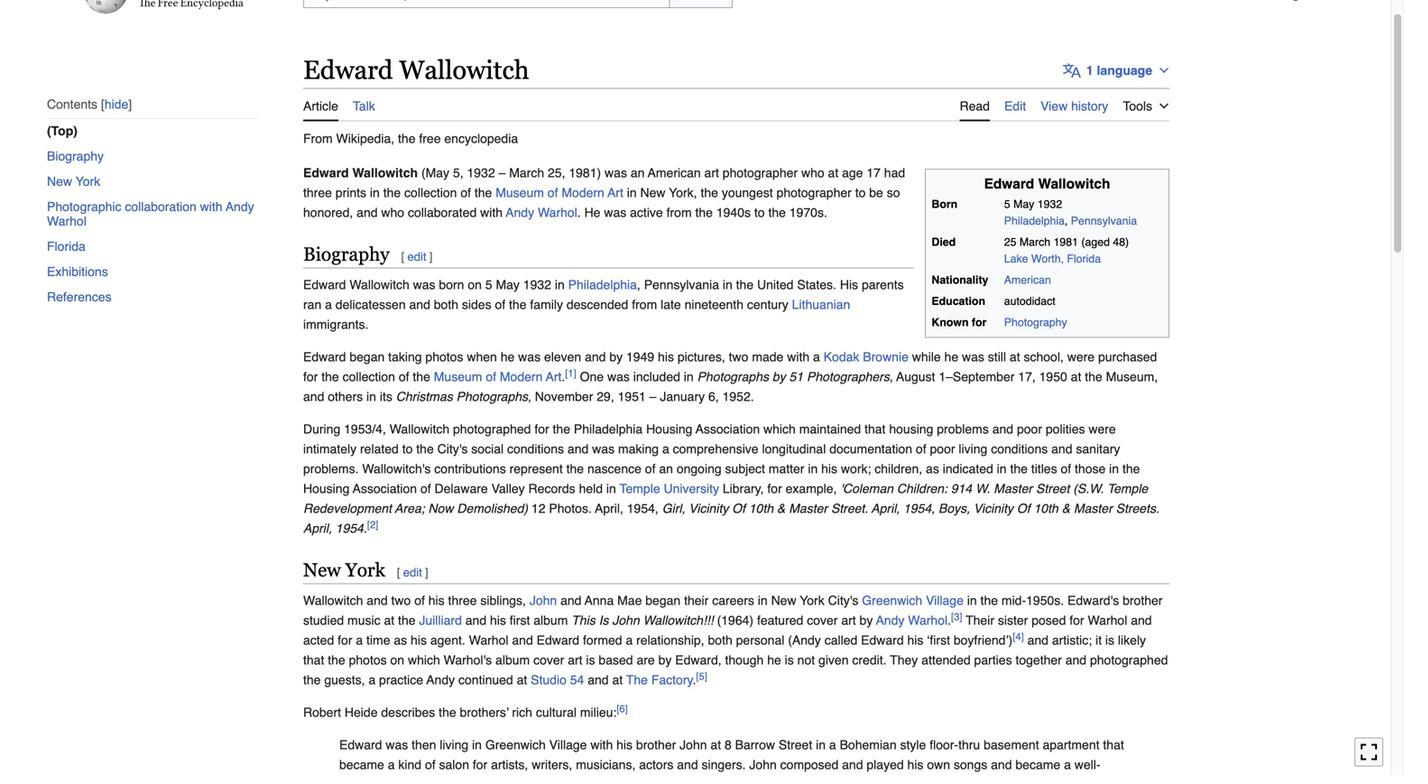 Task type: describe. For each thing, give the bounding box(es) containing it.
august
[[897, 370, 936, 384]]

redevelopment
[[303, 501, 392, 516]]

1 horizontal spatial york
[[346, 559, 385, 581]]

29,
[[597, 390, 614, 404]]

john up first
[[530, 593, 557, 608]]

[5] link
[[696, 671, 708, 682]]

1 vertical spatial philadelphia
[[568, 278, 637, 292]]

2 horizontal spatial is
[[1106, 633, 1115, 648]]

they
[[890, 653, 918, 667]]

2 vertical spatial york
[[800, 593, 825, 608]]

delicatessen
[[336, 297, 406, 312]]

0 horizontal spatial philadelphia link
[[568, 278, 637, 292]]

three inside '(may 5, 1932 – march 25, 1981) was an american art photographer who at age 17 had three prints in the collection of the'
[[303, 186, 332, 200]]

10th inside boys, vicinity of 10th & master streets. april, 1954
[[1034, 501, 1059, 516]]

of up juilliard "link"
[[415, 593, 425, 608]]

problems
[[937, 422, 989, 436]]

photographic collaboration with andy warhol link
[[47, 194, 258, 234]]

and right problems at the bottom of the page
[[993, 422, 1014, 436]]

in inside in new york, the youngest photographer to be so honored, and who collaborated with
[[627, 186, 637, 200]]

worth,
[[1032, 252, 1064, 266]]

1 horizontal spatial april,
[[595, 501, 624, 516]]

0 horizontal spatial andy warhol link
[[506, 205, 578, 220]]

housing
[[889, 422, 934, 436]]

edward down this on the left bottom
[[537, 633, 580, 648]]

0 vertical spatial from
[[667, 205, 692, 220]]

mae
[[618, 593, 642, 608]]

(1964)
[[717, 613, 754, 628]]

and up this on the left bottom
[[561, 593, 582, 608]]

with inside edward was then living in greenwich village with his brother john at 8 barrow street in a bohemian style floor-thru basement apartment that became a kind of salon for artists, writers, musicians, actors and singers. john composed and played his own songs and became a well
[[591, 738, 613, 752]]

1 horizontal spatial village
[[926, 593, 964, 608]]

of right the titles
[[1061, 462, 1072, 476]]

edward wallowitch for biography
[[984, 175, 1111, 192]]

april, inside boys, vicinity of 10th & master streets. april, 1954
[[303, 521, 332, 536]]

honored,
[[303, 205, 353, 220]]

style
[[900, 738, 926, 752]]

immigrants.
[[303, 317, 369, 332]]

– inside '(may 5, 1932 – march 25, 1981) was an american art photographer who at age 17 had three prints in the collection of the'
[[499, 166, 506, 180]]

was inside '(may 5, 1932 – march 25, 1981) was an american art photographer who at age 17 had three prints in the collection of the'
[[605, 166, 627, 180]]

0 horizontal spatial is
[[586, 653, 595, 667]]

though
[[725, 653, 764, 667]]

[6] link
[[617, 703, 628, 715]]

[ edit ] for new york
[[397, 566, 428, 580]]

factory
[[652, 673, 693, 687]]

1 vertical spatial poor
[[930, 442, 956, 456]]

the left family
[[509, 297, 527, 312]]

edward up ran
[[303, 278, 346, 292]]

0 horizontal spatial may
[[496, 278, 520, 292]]

barrow
[[735, 738, 775, 752]]

1 horizontal spatial began
[[646, 593, 681, 608]]

edward wallowitch up prints
[[303, 166, 418, 180]]

the inside robert heide describes the brothers' rich cultural milieu: [6]
[[439, 705, 456, 720]]

for right acted at the left bottom of page
[[338, 633, 352, 648]]

edward's
[[1068, 593, 1120, 608]]

american inside '(may 5, 1932 – march 25, 1981) was an american art photographer who at age 17 had three prints in the collection of the'
[[648, 166, 701, 180]]

salon
[[439, 758, 469, 772]]

careers
[[712, 593, 755, 608]]

he inside and artistic; it is likely that the photos on which warhol's album cover art is based are by edward, though he is not given credit. they attended parties together and photographed the guests, a practice andy continued at
[[767, 653, 782, 667]]

warhol up warhol's
[[469, 633, 509, 648]]

edward wallowitch for from wikipedia, the free encyclopedia
[[303, 55, 529, 85]]

was left "born"
[[413, 278, 436, 292]]

0 vertical spatial two
[[729, 350, 749, 364]]

1 vertical spatial andy warhol link
[[876, 613, 948, 628]]

at inside in the mid-1950s. edward's brother studied music at the
[[384, 613, 395, 628]]

represent
[[510, 462, 563, 476]]

cover inside and artistic; it is likely that the photos on which warhol's album cover art is based are by edward, though he is not given credit. they attended parties together and photographed the guests, a practice andy continued at
[[534, 653, 564, 667]]

the up streets.
[[1123, 462, 1141, 476]]

0 horizontal spatial association
[[353, 482, 417, 496]]

the left guests, at left
[[303, 673, 321, 687]]

the down november
[[553, 422, 571, 436]]

fullscreen image
[[1360, 743, 1378, 761]]

in up composed
[[816, 738, 826, 752]]

0 horizontal spatial housing
[[303, 482, 350, 496]]

, left boys,
[[932, 501, 935, 516]]

born
[[439, 278, 464, 292]]

philadelphia inside the 5 may 1932 philadelphia , pennsylvania
[[1005, 215, 1065, 228]]

in right those
[[1110, 462, 1119, 476]]

1
[[1087, 63, 1094, 77]]

posed
[[1032, 613, 1066, 628]]

warhol up it
[[1088, 613, 1128, 628]]

(top)
[[47, 124, 78, 138]]

the right prints
[[383, 186, 401, 200]]

edit for biography
[[408, 250, 427, 264]]

new up featured
[[771, 593, 797, 608]]

matter
[[769, 462, 805, 476]]

and up the music
[[367, 593, 388, 608]]

composed
[[781, 758, 839, 772]]

edward up the 'talk' link
[[303, 55, 393, 85]]

street inside 'coleman children: 914 w. master street (s.w. temple redevelopment area; now demolished)
[[1036, 482, 1070, 496]]

51
[[789, 370, 804, 384]]

andy inside photographic collaboration with andy warhol
[[226, 199, 254, 214]]

the up wallowitch's
[[416, 442, 434, 456]]

his down style
[[908, 758, 924, 772]]

wallowitch down "search wikipedia" search field
[[399, 55, 529, 85]]

boys,
[[939, 501, 970, 516]]

the left free
[[398, 131, 416, 146]]

for up artistic;
[[1070, 613, 1085, 628]]

the up century
[[736, 278, 754, 292]]

greenwich inside edward was then living in greenwich village with his brother john at 8 barrow street in a bohemian style floor-thru basement apartment that became a kind of salon for artists, writers, musicians, actors and singers. john composed and played his own songs and became a well
[[486, 738, 546, 752]]

and up 'likely'
[[1131, 613, 1152, 628]]

are
[[637, 653, 655, 667]]

featured
[[757, 613, 804, 628]]

from inside , pennsylvania in the united states. his parents ran a delicatessen and both sides of the family descended from late nineteenth century
[[632, 297, 657, 312]]

in up example,
[[808, 462, 818, 476]]

died
[[932, 236, 956, 249]]

nineteenth
[[685, 297, 744, 312]]

talk link
[[353, 88, 375, 120]]

brother inside edward was then living in greenwich village with his brother john at 8 barrow street in a bohemian style floor-thru basement apartment that became a kind of salon for artists, writers, musicians, actors and singers. john composed and played his own songs and became a well
[[636, 738, 676, 752]]

warhol inside juilliard and his first album this is john wallowitch!!! (1964) featured cover art by andy warhol . [3]
[[908, 613, 948, 628]]

and up together
[[1028, 633, 1049, 648]]

the up 'their'
[[981, 593, 998, 608]]

their
[[684, 593, 709, 608]]

a left kodak
[[813, 350, 820, 364]]

the down york,
[[696, 205, 713, 220]]

contents hide
[[47, 97, 128, 111]]

demolished)
[[457, 501, 528, 516]]

and right actors at the bottom left of page
[[677, 758, 698, 772]]

[4] link
[[1013, 631, 1024, 642]]

york,
[[669, 186, 697, 200]]

juilliard link
[[419, 613, 462, 628]]

as inside during 1953/4, wallowitch photographed for the philadelphia housing association which maintained that housing problems and poor polities were intimately related to the city's social conditions and was making a comprehensive longitudinal documentation of poor living conditions and sanitary problems. wallowitch's contributions represent the nascence of an ongoing subject matter in his work; children, as indicated in the titles of those in the housing association of delaware valley records held in
[[926, 462, 940, 476]]

who inside in new york, the youngest photographer to be so honored, and who collaborated with
[[381, 205, 404, 220]]

2 vertical spatial 1932
[[523, 278, 552, 292]]

his up juilliard "link"
[[429, 593, 445, 608]]

the up 'christmas'
[[413, 370, 430, 384]]

1 vertical spatial museum of modern art link
[[434, 370, 562, 384]]

subject
[[725, 462, 765, 476]]

1 horizontal spatial photos
[[426, 350, 464, 364]]

he inside while he was still at school, were purchased for the collection of the
[[945, 350, 959, 364]]

the inside , august 1–september 17, 1950 at the museum, and others in its
[[1085, 370, 1103, 384]]

library,
[[723, 482, 764, 496]]

new inside in new york, the youngest photographer to be so honored, and who collaborated with
[[641, 186, 666, 200]]

in inside the museum of modern art . [1] one was included in photographs by 51 photographers
[[684, 370, 694, 384]]

modern for museum of modern art
[[562, 186, 605, 200]]

march inside '(may 5, 1932 – march 25, 1981) was an american art photographer who at age 17 had three prints in the collection of the'
[[509, 166, 544, 180]]

both inside , pennsylvania in the united states. his parents ran a delicatessen and both sides of the family descended from late nineteenth century
[[434, 297, 459, 312]]

1 horizontal spatial is
[[785, 653, 794, 667]]

was left eleven
[[518, 350, 541, 364]]

work;
[[841, 462, 871, 476]]

1 horizontal spatial city's
[[828, 593, 859, 608]]

read link
[[960, 88, 990, 122]]

art for museum of modern art . [1] one was included in photographs by 51 photographers
[[546, 370, 562, 384]]

0 vertical spatial on
[[468, 278, 482, 292]]

1981)
[[569, 166, 601, 180]]

and down artistic;
[[1066, 653, 1087, 667]]

the up collaborated
[[475, 186, 492, 200]]

may inside the 5 may 1932 philadelphia , pennsylvania
[[1014, 198, 1035, 211]]

. left he
[[578, 205, 581, 220]]

and down polities
[[1052, 442, 1073, 456]]

17,
[[1019, 370, 1036, 384]]

sister
[[998, 613, 1028, 628]]

andy down "museum of modern art"
[[506, 205, 534, 220]]

edward wallowitch main content
[[296, 45, 1344, 775]]

lithuanian link
[[792, 297, 851, 312]]

wallowitch up studied at the left of page
[[303, 593, 363, 608]]

of inside edward was then living in greenwich village with his brother john at 8 barrow street in a bohemian style floor-thru basement apartment that became a kind of salon for artists, writers, musicians, actors and singers. john composed and played his own songs and became a well
[[425, 758, 436, 772]]

edit link for new york
[[403, 566, 422, 580]]

then
[[412, 738, 436, 752]]

1 horizontal spatial greenwich
[[862, 593, 923, 608]]

site navigation
[[42, 0, 70, 8]]

photos.
[[549, 501, 592, 516]]

parents
[[862, 278, 904, 292]]

in inside in the mid-1950s. edward's brother studied music at the
[[967, 593, 977, 608]]

1 vertical spatial –
[[650, 390, 657, 404]]

of down making
[[645, 462, 656, 476]]

edward,
[[675, 653, 722, 667]]

by inside and artistic; it is likely that the photos on which warhol's album cover art is based are by edward, though he is not given credit. they attended parties together and photographed the guests, a practice andy continued at
[[659, 653, 672, 667]]

0 vertical spatial poor
[[1017, 422, 1043, 436]]

0 horizontal spatial he
[[501, 350, 515, 364]]

25
[[1005, 236, 1017, 249]]

collection inside while he was still at school, were purchased for the collection of the
[[343, 370, 395, 384]]

basement
[[984, 738, 1040, 752]]

at inside '(may 5, 1932 – march 25, 1981) was an american art photographer who at age 17 had three prints in the collection of the'
[[828, 166, 839, 180]]

the left the titles
[[1011, 462, 1028, 476]]

kodak brownie link
[[824, 350, 909, 364]]

who inside '(may 5, 1932 – march 25, 1981) was an american art photographer who at age 17 had three prints in the collection of the'
[[802, 166, 825, 180]]

sanitary
[[1076, 442, 1121, 456]]

boys, vicinity of 10th & master streets. april, 1954
[[303, 501, 1160, 536]]

one
[[580, 370, 604, 384]]

, inside the 5 may 1932 philadelphia , pennsylvania
[[1065, 215, 1068, 228]]

not
[[798, 653, 815, 667]]

his up they
[[908, 633, 924, 648]]

, left november
[[528, 390, 532, 404]]

of inside , pennsylvania in the united states. his parents ran a delicatessen and both sides of the family descended from late nineteenth century
[[495, 297, 506, 312]]

1 vertical spatial two
[[391, 593, 411, 608]]

edward up prints
[[303, 166, 349, 180]]

a up the based
[[626, 633, 633, 648]]

lake
[[1005, 252, 1029, 266]]

and down first
[[512, 633, 533, 648]]

warhol down "museum of modern art"
[[538, 205, 578, 220]]

a left kind
[[388, 758, 395, 772]]

university
[[664, 482, 719, 496]]

a left the time
[[356, 633, 363, 648]]

florida inside florida link
[[47, 239, 86, 254]]

] for new york
[[425, 566, 428, 580]]

[4]
[[1013, 631, 1024, 642]]

master inside 'coleman children: 914 w. master street (s.w. temple redevelopment area; now demolished)
[[994, 482, 1033, 496]]

in down nascence
[[607, 482, 616, 496]]

[1] link
[[565, 368, 577, 379]]

robert
[[303, 705, 341, 720]]

that inside during 1953/4, wallowitch photographed for the philadelphia housing association which maintained that housing problems and poor polities were intimately related to the city's social conditions and was making a comprehensive longitudinal documentation of poor living conditions and sanitary problems. wallowitch's contributions represent the nascence of an ongoing subject matter in his work; children, as indicated in the titles of those in the housing association of delaware valley records held in
[[865, 422, 886, 436]]

Search Wikipedia search field
[[303, 0, 670, 8]]

. inside juilliard and his first album this is john wallowitch!!! (1964) featured cover art by andy warhol . [3]
[[948, 613, 951, 628]]

on inside and artistic; it is likely that the photos on which warhol's album cover art is based are by edward, though he is not given credit. they attended parties together and photographed the guests, a practice andy continued at
[[390, 653, 404, 667]]

in up featured
[[758, 593, 768, 608]]

0 horizontal spatial began
[[350, 350, 385, 364]]

new up studied at the left of page
[[303, 559, 341, 581]]

0 vertical spatial 1954
[[904, 501, 932, 516]]

of up now
[[421, 482, 431, 496]]

at inside edward was then living in greenwich village with his brother john at 8 barrow street in a bohemian style floor-thru basement apartment that became a kind of salon for artists, writers, musicians, actors and singers. john composed and played his own songs and became a well
[[711, 738, 721, 752]]

1 became from the left
[[339, 758, 384, 772]]

1–september
[[939, 370, 1015, 384]]

0 vertical spatial museum of modern art link
[[496, 186, 624, 200]]

pennsylvania inside the 5 may 1932 philadelphia , pennsylvania
[[1071, 215, 1137, 228]]

floor-
[[930, 738, 959, 752]]

in up family
[[555, 278, 565, 292]]

of down housing
[[916, 442, 927, 456]]

studio
[[531, 673, 567, 687]]

1932 for may
[[1038, 198, 1063, 211]]

personal
[[736, 633, 785, 648]]

brownie
[[863, 350, 909, 364]]

both inside "their sister posed for warhol and acted for a time as his agent. warhol and edward formed a relationship, both personal (andy called edward his 'first boyfriend')"
[[708, 633, 733, 648]]

of down 25,
[[548, 186, 558, 200]]

of inside while he was still at school, were purchased for the collection of the
[[399, 370, 409, 384]]

edward up 'credit.'
[[861, 633, 904, 648]]

siblings,
[[481, 593, 526, 608]]

the up others
[[322, 370, 339, 384]]

0 vertical spatial philadelphia link
[[1005, 215, 1065, 228]]

his up musicians,
[[617, 738, 633, 752]]

living inside during 1953/4, wallowitch photographed for the philadelphia housing association which maintained that housing problems and poor polities were intimately related to the city's social conditions and was making a comprehensive longitudinal documentation of poor living conditions and sanitary problems. wallowitch's contributions represent the nascence of an ongoing subject matter in his work; children, as indicated in the titles of those in the housing association of delaware valley records held in
[[959, 442, 988, 456]]

the left 1970s.
[[769, 205, 786, 220]]

1 vicinity from the left
[[689, 501, 729, 516]]

his inside during 1953/4, wallowitch photographed for the philadelphia housing association which maintained that housing problems and poor polities were intimately related to the city's social conditions and was making a comprehensive longitudinal documentation of poor living conditions and sanitary problems. wallowitch's contributions represent the nascence of an ongoing subject matter in his work; children, as indicated in the titles of those in the housing association of delaware valley records held in
[[822, 462, 838, 476]]

, pennsylvania in the united states. his parents ran a delicatessen and both sides of the family descended from late nineteenth century
[[303, 278, 904, 312]]

[ edit ] for biography
[[401, 250, 433, 264]]

the up guests, at left
[[328, 653, 345, 667]]

edward down immigrants.
[[303, 350, 346, 364]]

wallowitch up delicatessen
[[350, 278, 410, 292]]

1 horizontal spatial three
[[448, 593, 477, 608]]

florida inside '25 march 1981 (aged 48) lake worth, florida'
[[1067, 252, 1101, 266]]

and down bohemian
[[842, 758, 863, 772]]

in inside '(may 5, 1932 – march 25, 1981) was an american art photographer who at age 17 had three prints in the collection of the'
[[370, 186, 380, 200]]

a down apartment
[[1064, 758, 1071, 772]]

wallowitch up prints
[[352, 166, 418, 180]]

25 march 1981 (aged 48) lake worth, florida
[[1005, 236, 1129, 266]]

0 horizontal spatial master
[[789, 501, 828, 516]]

personal tools navigation
[[1186, 0, 1350, 8]]

late
[[661, 297, 681, 312]]

kind
[[398, 758, 422, 772]]

the left juilliard
[[398, 613, 416, 628]]

was right he
[[604, 205, 627, 220]]

area;
[[395, 501, 425, 516]]

was inside edward was then living in greenwich village with his brother john at 8 barrow street in a bohemian style floor-thru basement apartment that became a kind of salon for artists, writers, musicians, actors and singers. john composed and played his own songs and became a well
[[386, 738, 408, 752]]

anna
[[585, 593, 614, 608]]

wikipedia,
[[336, 131, 395, 146]]

, inside , pennsylvania in the united states. his parents ran a delicatessen and both sides of the family descended from late nineteenth century
[[637, 278, 641, 292]]

2 horizontal spatial april,
[[872, 501, 900, 516]]

florida link
[[47, 234, 258, 259]]

and up nascence
[[568, 442, 589, 456]]

problems.
[[303, 462, 359, 476]]

0 horizontal spatial new york
[[47, 174, 100, 189]]

language progressive image
[[1063, 61, 1081, 79]]

1 horizontal spatial association
[[696, 422, 760, 436]]

living inside edward was then living in greenwich village with his brother john at 8 barrow street in a bohemian style floor-thru basement apartment that became a kind of salon for artists, writers, musicians, actors and singers. john composed and played his own songs and became a well
[[440, 738, 469, 752]]



Task type: vqa. For each thing, say whether or not it's contained in the screenshot.
parties
yes



Task type: locate. For each thing, give the bounding box(es) containing it.
march left 25,
[[509, 166, 544, 180]]

2 vertical spatial that
[[1103, 738, 1125, 752]]

0 vertical spatial cover
[[807, 613, 838, 628]]

girl,
[[662, 501, 685, 516]]

1 horizontal spatial ]
[[429, 250, 433, 264]]

its
[[380, 390, 393, 404]]

longitudinal
[[762, 442, 826, 456]]

and inside juilliard and his first album this is john wallowitch!!! (1964) featured cover art by andy warhol . [3]
[[466, 613, 487, 628]]

museum
[[496, 186, 544, 200], [434, 370, 482, 384]]

his inside juilliard and his first album this is john wallowitch!!! (1964) featured cover art by andy warhol . [3]
[[490, 613, 506, 628]]

pennsylvania inside , pennsylvania in the united states. his parents ran a delicatessen and both sides of the family descended from late nineteenth century
[[644, 278, 719, 292]]

new york link
[[47, 169, 258, 194]]

. inside studio 54 and at the factory . [5]
[[693, 673, 696, 687]]

and up one
[[585, 350, 606, 364]]

cultural
[[536, 705, 577, 720]]

had
[[884, 166, 906, 180]]

photos
[[426, 350, 464, 364], [349, 653, 387, 667]]

photography
[[1005, 316, 1068, 329]]

john inside juilliard and his first album this is john wallowitch!!! (1964) featured cover art by andy warhol . [3]
[[612, 613, 640, 628]]

1954 down redevelopment in the bottom left of the page
[[336, 521, 364, 536]]

march up worth, at the top of page
[[1020, 236, 1051, 249]]

0 vertical spatial biography
[[47, 149, 104, 163]]

1 horizontal spatial art
[[608, 186, 624, 200]]

which inside during 1953/4, wallowitch photographed for the philadelphia housing association which maintained that housing problems and poor polities were intimately related to the city's social conditions and was making a comprehensive longitudinal documentation of poor living conditions and sanitary problems. wallowitch's contributions represent the nascence of an ongoing subject matter in his work; children, as indicated in the titles of those in the housing association of delaware valley records held in
[[764, 422, 796, 436]]

0 horizontal spatial photographs
[[456, 390, 528, 404]]

modern for museum of modern art . [1] one was included in photographs by 51 photographers
[[500, 370, 543, 384]]

2 vicinity from the left
[[974, 501, 1014, 516]]

april, down redevelopment in the bottom left of the page
[[303, 521, 332, 536]]

1 horizontal spatial from
[[667, 205, 692, 220]]

1 vertical spatial [ edit ]
[[397, 566, 428, 580]]

1 horizontal spatial to
[[755, 205, 765, 220]]

rich
[[512, 705, 533, 720]]

an inside during 1953/4, wallowitch photographed for the philadelphia housing association which maintained that housing problems and poor polities were intimately related to the city's social conditions and was making a comprehensive longitudinal documentation of poor living conditions and sanitary problems. wallowitch's contributions represent the nascence of an ongoing subject matter in his work; children, as indicated in the titles of those in the housing association of delaware valley records held in
[[659, 462, 673, 476]]

edward up "25"
[[984, 175, 1035, 192]]

his up the museum of modern art . [1] one was included in photographs by 51 photographers
[[658, 350, 674, 364]]

of inside '(may 5, 1932 – march 25, 1981) was an american art photographer who at age 17 had three prints in the collection of the'
[[461, 186, 471, 200]]

photographed inside and artistic; it is likely that the photos on which warhol's album cover art is based are by edward, though he is not given credit. they attended parties together and photographed the guests, a practice andy continued at
[[1090, 653, 1168, 667]]

new york inside edward wallowitch element
[[303, 559, 385, 581]]

1 vertical spatial cover
[[534, 653, 564, 667]]

1 vertical spatial village
[[549, 738, 587, 752]]

] for biography
[[429, 250, 433, 264]]

0 vertical spatial museum
[[496, 186, 544, 200]]

biography inside edward wallowitch element
[[303, 243, 390, 265]]

0 vertical spatial brother
[[1123, 593, 1163, 608]]

which
[[764, 422, 796, 436], [408, 653, 440, 667]]

by inside the museum of modern art . [1] one was included in photographs by 51 photographers
[[773, 370, 786, 384]]

taking
[[388, 350, 422, 364]]

played
[[867, 758, 904, 772]]

for right salon
[[473, 758, 488, 772]]

brother inside in the mid-1950s. edward's brother studied music at the
[[1123, 593, 1163, 608]]

5 inside the 5 may 1932 philadelphia , pennsylvania
[[1005, 198, 1011, 211]]

january
[[660, 390, 705, 404]]

john link
[[530, 593, 557, 608]]

writers,
[[532, 758, 573, 772]]

warhol inside photographic collaboration with andy warhol
[[47, 214, 87, 228]]

1 vertical spatial 5
[[485, 278, 493, 292]]

and right 54
[[588, 673, 609, 687]]

2 of from the left
[[1017, 501, 1031, 516]]

the inside in new york, the youngest photographer to be so honored, and who collaborated with
[[701, 186, 718, 200]]

photographer inside in new york, the youngest photographer to be so honored, and who collaborated with
[[777, 186, 852, 200]]

1 horizontal spatial philadelphia link
[[1005, 215, 1065, 228]]

and left others
[[303, 390, 324, 404]]

2 vertical spatial to
[[402, 442, 413, 456]]

edward wallowitch up the 'talk' link
[[303, 55, 529, 85]]

0 vertical spatial 5
[[1005, 198, 1011, 211]]

his
[[840, 278, 859, 292]]

2 horizontal spatial 1932
[[1038, 198, 1063, 211]]

& down matter
[[777, 501, 786, 516]]

were inside while he was still at school, were purchased for the collection of the
[[1068, 350, 1095, 364]]

which inside and artistic; it is likely that the photos on which warhol's album cover art is based are by edward, though he is not given credit. they attended parties together and photographed the guests, a practice andy continued at
[[408, 653, 440, 667]]

& inside boys, vicinity of 10th & master streets. april, 1954
[[1062, 501, 1071, 516]]

the free encyclopedia image
[[139, 0, 244, 10]]

1954 inside boys, vicinity of 10th & master streets. april, 1954
[[336, 521, 364, 536]]

collection inside '(may 5, 1932 – march 25, 1981) was an american art photographer who at age 17 had three prints in the collection of the'
[[404, 186, 457, 200]]

12
[[532, 501, 546, 516]]

2 became from the left
[[1016, 758, 1061, 772]]

0 horizontal spatial [
[[397, 566, 400, 580]]

art up 1940s
[[705, 166, 719, 180]]

modern down 1981)
[[562, 186, 605, 200]]

art inside and artistic; it is likely that the photos on which warhol's album cover art is based are by edward, though he is not given credit. they attended parties together and photographed the guests, a practice andy continued at
[[568, 653, 583, 667]]

2 horizontal spatial he
[[945, 350, 959, 364]]

0 horizontal spatial to
[[402, 442, 413, 456]]

10th down the titles
[[1034, 501, 1059, 516]]

american link
[[1005, 274, 1052, 287]]

2 conditions from the left
[[991, 442, 1048, 456]]

heide
[[345, 705, 378, 720]]

at left age
[[828, 166, 839, 180]]

march inside '25 march 1981 (aged 48) lake worth, florida'
[[1020, 236, 1051, 249]]

edit up juilliard
[[403, 566, 422, 580]]

museum inside the museum of modern art . [1] one was included in photographs by 51 photographers
[[434, 370, 482, 384]]

free
[[419, 131, 441, 146]]

edit link for biography
[[408, 250, 427, 264]]

] up juilliard
[[425, 566, 428, 580]]

were up the sanitary
[[1089, 422, 1116, 436]]

with inside in new york, the youngest photographer to be so honored, and who collaborated with
[[480, 205, 503, 220]]

0 horizontal spatial –
[[499, 166, 506, 180]]

0 vertical spatial began
[[350, 350, 385, 364]]

andy inside juilliard and his first album this is john wallowitch!!! (1964) featured cover art by andy warhol . [3]
[[876, 613, 905, 628]]

which for warhol's
[[408, 653, 440, 667]]

1 vertical spatial edit
[[403, 566, 422, 580]]

in up 'their'
[[967, 593, 977, 608]]

at inside while he was still at school, were purchased for the collection of the
[[1010, 350, 1021, 364]]

while
[[912, 350, 941, 364]]

1 horizontal spatial both
[[708, 633, 733, 648]]

robert heide describes the brothers' rich cultural milieu: [6]
[[303, 703, 628, 720]]

photographed up social
[[453, 422, 531, 436]]

1 vertical spatial 1954
[[336, 521, 364, 536]]

] down collaborated
[[429, 250, 433, 264]]

[ for biography
[[401, 250, 405, 264]]

1 horizontal spatial modern
[[562, 186, 605, 200]]

album inside juilliard and his first album this is john wallowitch!!! (1964) featured cover art by andy warhol . [3]
[[534, 613, 568, 628]]

now
[[428, 501, 454, 516]]

warhol's
[[444, 653, 492, 667]]

0 vertical spatial an
[[631, 166, 645, 180]]

edit link
[[408, 250, 427, 264], [403, 566, 422, 580]]

2 10th from the left
[[1034, 501, 1059, 516]]

1950s.
[[1026, 593, 1064, 608]]

1 vertical spatial were
[[1089, 422, 1116, 436]]

1 vertical spatial brother
[[636, 738, 676, 752]]

0 vertical spatial to
[[855, 186, 866, 200]]

edit for new york
[[403, 566, 422, 580]]

his left agent.
[[411, 633, 427, 648]]

[1]
[[565, 368, 577, 379]]

– down included
[[650, 390, 657, 404]]

, inside , august 1–september 17, 1950 at the museum, and others in its
[[890, 370, 893, 384]]

0 horizontal spatial 5
[[485, 278, 493, 292]]

0 horizontal spatial biography
[[47, 149, 104, 163]]

by left 1949
[[610, 350, 623, 364]]

0 vertical spatial photographer
[[723, 166, 798, 180]]

0 vertical spatial association
[[696, 422, 760, 436]]

0 vertical spatial philadelphia
[[1005, 215, 1065, 228]]

were up 1950
[[1068, 350, 1095, 364]]

1950
[[1040, 370, 1068, 384]]

1 vertical spatial art
[[546, 370, 562, 384]]

photographer
[[723, 166, 798, 180], [777, 186, 852, 200]]

likely
[[1118, 633, 1146, 648]]

greenwich up they
[[862, 593, 923, 608]]

master down example,
[[789, 501, 828, 516]]

at left "8"
[[711, 738, 721, 752]]

and inside , pennsylvania in the united states. his parents ran a delicatessen and both sides of the family descended from late nineteenth century
[[409, 297, 430, 312]]

wallowitch up the 5 may 1932 philadelphia , pennsylvania
[[1039, 175, 1111, 192]]

art for museum of modern art
[[608, 186, 624, 200]]

1 horizontal spatial of
[[1017, 501, 1031, 516]]

philadelphia inside during 1953/4, wallowitch photographed for the philadelphia housing association which maintained that housing problems and poor polities were intimately related to the city's social conditions and was making a comprehensive longitudinal documentation of poor living conditions and sanitary problems. wallowitch's contributions represent the nascence of an ongoing subject matter in his work; children, as indicated in the titles of those in the housing association of delaware valley records held in
[[574, 422, 643, 436]]

pennsylvania link
[[1071, 215, 1137, 228]]

album
[[534, 613, 568, 628], [496, 653, 530, 667]]

that inside edward was then living in greenwich village with his brother john at 8 barrow street in a bohemian style floor-thru basement apartment that became a kind of salon for artists, writers, musicians, actors and singers. john composed and played his own songs and became a well
[[1103, 738, 1125, 752]]

prints
[[336, 186, 367, 200]]

, august 1–september 17, 1950 at the museum, and others in its
[[303, 370, 1158, 404]]

photographed inside during 1953/4, wallowitch photographed for the philadelphia housing association which maintained that housing problems and poor polities were intimately related to the city's social conditions and was making a comprehensive longitudinal documentation of poor living conditions and sanitary problems. wallowitch's contributions represent the nascence of an ongoing subject matter in his work; children, as indicated in the titles of those in the housing association of delaware valley records held in
[[453, 422, 531, 436]]

agent.
[[430, 633, 466, 648]]

nascence
[[588, 462, 642, 476]]

in inside , pennsylvania in the united states. his parents ran a delicatessen and both sides of the family descended from late nineteenth century
[[723, 278, 733, 292]]

new york down . [2]
[[303, 559, 385, 581]]

new york
[[47, 174, 100, 189], [303, 559, 385, 581]]

example,
[[786, 482, 837, 496]]

5 may 1932 philadelphia , pennsylvania
[[1005, 198, 1137, 228]]

in right indicated
[[997, 462, 1007, 476]]

york down . [2]
[[346, 559, 385, 581]]

poor left polities
[[1017, 422, 1043, 436]]

states.
[[797, 278, 837, 292]]

of inside boys, vicinity of 10th & master streets. april, 1954
[[1017, 501, 1031, 516]]

is down formed at left bottom
[[586, 653, 595, 667]]

for inside edward was then living in greenwich village with his brother john at 8 barrow street in a bohemian style floor-thru basement apartment that became a kind of salon for artists, writers, musicians, actors and singers. john composed and played his own songs and became a well
[[473, 758, 488, 772]]

master inside boys, vicinity of 10th & master streets. april, 1954
[[1074, 501, 1113, 516]]

1 vertical spatial american
[[1005, 274, 1052, 287]]

and down basement
[[991, 758, 1012, 772]]

a inside , pennsylvania in the united states. his parents ran a delicatessen and both sides of the family descended from late nineteenth century
[[325, 297, 332, 312]]

that inside and artistic; it is likely that the photos on which warhol's album cover art is based are by edward, though he is not given credit. they attended parties together and photographed the guests, a practice andy continued at
[[303, 653, 324, 667]]

0 vertical spatial three
[[303, 186, 332, 200]]

a up composed
[[830, 738, 837, 752]]

. down eleven
[[562, 370, 565, 384]]

museum of modern art link down "when" on the left of page
[[434, 370, 562, 384]]

american up york,
[[648, 166, 701, 180]]

photographs down "when" on the left of page
[[456, 390, 528, 404]]

0 vertical spatial new york
[[47, 174, 100, 189]]

history
[[1072, 99, 1109, 113]]

christmas photographs , november 29, 1951 – january 6, 1952.
[[396, 390, 754, 404]]

at right 1950
[[1071, 370, 1082, 384]]

0 horizontal spatial brother
[[636, 738, 676, 752]]

1 10th from the left
[[749, 501, 774, 516]]

poor down problems at the bottom of the page
[[930, 442, 956, 456]]

at inside and artistic; it is likely that the photos on which warhol's album cover art is based are by edward, though he is not given credit. they attended parties together and photographed the guests, a practice andy continued at
[[517, 673, 527, 687]]

2 & from the left
[[1062, 501, 1071, 516]]

1 temple from the left
[[620, 482, 660, 496]]

[ for new york
[[397, 566, 400, 580]]

wallowitch inside during 1953/4, wallowitch photographed for the philadelphia housing association which maintained that housing problems and poor polities were intimately related to the city's social conditions and was making a comprehensive longitudinal documentation of poor living conditions and sanitary problems. wallowitch's contributions represent the nascence of an ongoing subject matter in his work; children, as indicated in the titles of those in the housing association of delaware valley records held in
[[390, 422, 450, 436]]

0 horizontal spatial village
[[549, 738, 587, 752]]

5 up sides
[[485, 278, 493, 292]]

photographer inside '(may 5, 1932 – march 25, 1981) was an american art photographer who at age 17 had three prints in the collection of the'
[[723, 166, 798, 180]]

tools
[[1123, 99, 1153, 113]]

album inside and artistic; it is likely that the photos on which warhol's album cover art is based are by edward, though he is not given credit. they attended parties together and photographed the guests, a practice andy continued at
[[496, 653, 530, 667]]

photos inside and artistic; it is likely that the photos on which warhol's album cover art is based are by edward, though he is not given credit. they attended parties together and photographed the guests, a practice andy continued at
[[349, 653, 387, 667]]

be
[[870, 186, 884, 200]]

as inside "their sister posed for warhol and acted for a time as his agent. warhol and edward formed a relationship, both personal (andy called edward his 'first boyfriend')"
[[394, 633, 407, 648]]

1932 inside '(may 5, 1932 – march 25, 1981) was an american art photographer who at age 17 had three prints in the collection of the'
[[467, 166, 495, 180]]

was inside while he was still at school, were purchased for the collection of the
[[962, 350, 985, 364]]

0 vertical spatial as
[[926, 462, 940, 476]]

john left "8"
[[680, 738, 707, 752]]

this
[[572, 613, 596, 628]]

conditions up 'represent'
[[507, 442, 564, 456]]

1 horizontal spatial american
[[1005, 274, 1052, 287]]

edward inside edward was then living in greenwich village with his brother john at 8 barrow street in a bohemian style floor-thru basement apartment that became a kind of salon for artists, writers, musicians, actors and singers. john composed and played his own songs and became a well
[[339, 738, 382, 752]]

read
[[960, 99, 990, 113]]

1 vertical spatial collection
[[343, 370, 395, 384]]

1 horizontal spatial pennsylvania
[[1071, 215, 1137, 228]]

edit link
[[1005, 88, 1026, 120]]

0 horizontal spatial album
[[496, 653, 530, 667]]

of inside the museum of modern art . [1] one was included in photographs by 51 photographers
[[486, 370, 496, 384]]

was inside the museum of modern art . [1] one was included in photographs by 51 photographers
[[607, 370, 630, 384]]

museum for museum of modern art . [1] one was included in photographs by 51 photographers
[[434, 370, 482, 384]]

. inside the museum of modern art . [1] one was included in photographs by 51 photographers
[[562, 370, 565, 384]]

1 horizontal spatial poor
[[1017, 422, 1043, 436]]

0 horizontal spatial museum
[[434, 370, 482, 384]]

at inside studio 54 and at the factory . [5]
[[612, 673, 623, 687]]

1 vertical spatial photographed
[[1090, 653, 1168, 667]]

cover up (andy
[[807, 613, 838, 628]]

from down york,
[[667, 205, 692, 220]]

0 horizontal spatial modern
[[500, 370, 543, 384]]

credit.
[[853, 653, 887, 667]]

time
[[367, 633, 390, 648]]

street inside edward was then living in greenwich village with his brother john at 8 barrow street in a bohemian style floor-thru basement apartment that became a kind of salon for artists, writers, musicians, actors and singers. john composed and played his own songs and became a well
[[779, 738, 813, 752]]

0 vertical spatial were
[[1068, 350, 1095, 364]]

by up 'credit.'
[[860, 613, 873, 628]]

edward wallowitch element
[[303, 122, 1170, 775]]

1 horizontal spatial as
[[926, 462, 940, 476]]

valley
[[492, 482, 525, 496]]

of right kind
[[425, 758, 436, 772]]

photographer up 1970s.
[[777, 186, 852, 200]]

ran
[[303, 297, 322, 312]]

1 horizontal spatial master
[[994, 482, 1033, 496]]

housing down the problems.
[[303, 482, 350, 496]]

were inside during 1953/4, wallowitch photographed for the philadelphia housing association which maintained that housing problems and poor polities were intimately related to the city's social conditions and was making a comprehensive longitudinal documentation of poor living conditions and sanitary problems. wallowitch's contributions represent the nascence of an ongoing subject matter in his work; children, as indicated in the titles of those in the housing association of delaware valley records held in
[[1089, 422, 1116, 436]]

&
[[777, 501, 786, 516], [1062, 501, 1071, 516]]

in down brothers' on the left bottom of page
[[472, 738, 482, 752]]

at
[[828, 166, 839, 180], [1010, 350, 1021, 364], [1071, 370, 1082, 384], [384, 613, 395, 628], [517, 673, 527, 687], [612, 673, 623, 687], [711, 738, 721, 752]]

of
[[732, 501, 746, 516], [1017, 501, 1031, 516]]

0 horizontal spatial three
[[303, 186, 332, 200]]

.
[[578, 205, 581, 220], [562, 370, 565, 384], [364, 521, 367, 536], [948, 613, 951, 628], [693, 673, 696, 687]]

social
[[471, 442, 504, 456]]

1 vertical spatial began
[[646, 593, 681, 608]]

the left museum,
[[1085, 370, 1103, 384]]

1 vertical spatial may
[[496, 278, 520, 292]]

1 horizontal spatial photographed
[[1090, 653, 1168, 667]]

1954,
[[627, 501, 659, 516]]

1 horizontal spatial an
[[659, 462, 673, 476]]

0 horizontal spatial that
[[303, 653, 324, 667]]

those
[[1075, 462, 1106, 476]]

his down siblings,
[[490, 613, 506, 628]]

edit link up juilliard
[[403, 566, 422, 580]]

were
[[1068, 350, 1095, 364], [1089, 422, 1116, 436]]

article
[[303, 99, 338, 113]]

that right apartment
[[1103, 738, 1125, 752]]

encyclopedia
[[444, 131, 518, 146]]

0 vertical spatial andy warhol link
[[506, 205, 578, 220]]

that up documentation in the bottom right of the page
[[865, 422, 886, 436]]

site image
[[47, 0, 65, 3]]

2 horizontal spatial york
[[800, 593, 825, 608]]

,
[[1065, 215, 1068, 228], [637, 278, 641, 292], [890, 370, 893, 384], [528, 390, 532, 404], [932, 501, 935, 516]]

american
[[648, 166, 701, 180], [1005, 274, 1052, 287]]

8
[[725, 738, 732, 752]]

city's inside during 1953/4, wallowitch photographed for the philadelphia housing association which maintained that housing problems and poor polities were intimately related to the city's social conditions and was making a comprehensive longitudinal documentation of poor living conditions and sanitary problems. wallowitch's contributions represent the nascence of an ongoing subject matter in his work; children, as indicated in the titles of those in the housing association of delaware valley records held in
[[437, 442, 468, 456]]

for inside during 1953/4, wallowitch photographed for the philadelphia housing association which maintained that housing problems and poor polities were intimately related to the city's social conditions and was making a comprehensive longitudinal documentation of poor living conditions and sanitary problems. wallowitch's contributions represent the nascence of an ongoing subject matter in his work; children, as indicated in the titles of those in the housing association of delaware valley records held in
[[535, 422, 549, 436]]

museum of modern art link
[[496, 186, 624, 200], [434, 370, 562, 384]]

guests,
[[324, 673, 365, 687]]

edit
[[1005, 99, 1026, 113]]

0 vertical spatial street
[[1036, 482, 1070, 496]]

based
[[599, 653, 633, 667]]

at inside , august 1–september 17, 1950 at the museum, and others in its
[[1071, 370, 1082, 384]]

0 horizontal spatial vicinity
[[689, 501, 729, 516]]

1 vertical spatial an
[[659, 462, 673, 476]]

andy warhol link
[[506, 205, 578, 220], [876, 613, 948, 628]]

and inside , august 1–september 17, 1950 at the museum, and others in its
[[303, 390, 324, 404]]

to inside in new york, the youngest photographer to be so honored, and who collaborated with
[[855, 186, 866, 200]]

related
[[360, 442, 399, 456]]

0 horizontal spatial became
[[339, 758, 384, 772]]

temple inside 'coleman children: 914 w. master street (s.w. temple redevelopment area; now demolished)
[[1108, 482, 1148, 496]]

personal tools image
[[1326, 0, 1344, 3]]

is right it
[[1106, 633, 1115, 648]]

and inside in new york, the youngest photographer to be so honored, and who collaborated with
[[357, 205, 378, 220]]

so
[[887, 186, 900, 200]]

0 horizontal spatial who
[[381, 205, 404, 220]]

both down "born"
[[434, 297, 459, 312]]

new up the photographic in the left top of the page
[[47, 174, 72, 189]]

greenwich up artists,
[[486, 738, 546, 752]]

2 horizontal spatial that
[[1103, 738, 1125, 752]]

in inside , august 1–september 17, 1950 at the museum, and others in its
[[367, 390, 376, 404]]

0 vertical spatial modern
[[562, 186, 605, 200]]

biography inside biography link
[[47, 149, 104, 163]]

1 horizontal spatial two
[[729, 350, 749, 364]]

1 vertical spatial city's
[[828, 593, 859, 608]]

0 vertical spatial housing
[[646, 422, 693, 436]]

to inside during 1953/4, wallowitch photographed for the philadelphia housing association which maintained that housing problems and poor polities were intimately related to the city's social conditions and was making a comprehensive longitudinal documentation of poor living conditions and sanitary problems. wallowitch's contributions represent the nascence of an ongoing subject matter in his work; children, as indicated in the titles of those in the housing association of delaware valley records held in
[[402, 442, 413, 456]]

[2]
[[367, 519, 378, 531]]

given
[[819, 653, 849, 667]]

in left 'its'
[[367, 390, 376, 404]]

andy inside and artistic; it is likely that the photos on which warhol's album cover art is based are by edward, though he is not given credit. they attended parties together and photographed the guests, a practice andy continued at
[[427, 673, 455, 687]]

[2] link
[[367, 519, 378, 531]]

[ edit ] up juilliard
[[397, 566, 428, 580]]

relationship,
[[637, 633, 705, 648]]

1 vertical spatial on
[[390, 653, 404, 667]]

references
[[47, 290, 112, 304]]

1 horizontal spatial vicinity
[[974, 501, 1014, 516]]

None search field
[[282, 0, 1186, 8]]

collaboration
[[125, 199, 197, 214]]

which for maintained
[[764, 422, 796, 436]]

1 of from the left
[[732, 501, 746, 516]]

john down barrow
[[750, 758, 777, 772]]

2 temple from the left
[[1108, 482, 1148, 496]]

0 vertical spatial who
[[802, 166, 825, 180]]

1 horizontal spatial became
[[1016, 758, 1061, 772]]

1 horizontal spatial &
[[1062, 501, 1071, 516]]

photographs up '1952.'
[[697, 370, 769, 384]]

with inside photographic collaboration with andy warhol
[[200, 199, 223, 214]]

art
[[608, 186, 624, 200], [546, 370, 562, 384]]

0 horizontal spatial temple
[[620, 482, 660, 496]]

1 horizontal spatial cover
[[807, 613, 838, 628]]

streets.
[[1116, 501, 1160, 516]]

ongoing
[[677, 462, 722, 476]]

three up juilliard
[[448, 593, 477, 608]]

was up 1–september
[[962, 350, 985, 364]]

in up active
[[627, 186, 637, 200]]

museum of modern art
[[496, 186, 624, 200]]

1 vertical spatial photographs
[[456, 390, 528, 404]]

914
[[951, 482, 972, 496]]

art inside juilliard and his first album this is john wallowitch!!! (1964) featured cover art by andy warhol . [3]
[[842, 613, 856, 628]]

1 vertical spatial both
[[708, 633, 733, 648]]

(s.w.
[[1074, 482, 1104, 496]]

the up held
[[567, 462, 584, 476]]

1 conditions from the left
[[507, 442, 564, 456]]

1 vertical spatial to
[[755, 205, 765, 220]]

and down siblings,
[[466, 613, 487, 628]]

street.
[[831, 501, 869, 516]]

by inside juilliard and his first album this is john wallowitch!!! (1964) featured cover art by andy warhol . [3]
[[860, 613, 873, 628]]

photos down the time
[[349, 653, 387, 667]]

for
[[303, 370, 318, 384], [535, 422, 549, 436], [768, 482, 782, 496], [1070, 613, 1085, 628], [338, 633, 352, 648], [473, 758, 488, 772]]

began left taking
[[350, 350, 385, 364]]

photographs inside the museum of modern art . [1] one was included in photographs by 51 photographers
[[697, 370, 769, 384]]

0 horizontal spatial poor
[[930, 442, 956, 456]]

comprehensive
[[673, 442, 759, 456]]

city's up called
[[828, 593, 859, 608]]

0 vertical spatial ]
[[429, 250, 433, 264]]

1 & from the left
[[777, 501, 786, 516]]

became left kind
[[339, 758, 384, 772]]

1 vertical spatial three
[[448, 593, 477, 608]]

children:
[[897, 482, 948, 496]]

museum for museum of modern art
[[496, 186, 544, 200]]

1932 for 5,
[[467, 166, 495, 180]]

and inside studio 54 and at the factory . [5]
[[588, 673, 609, 687]]

was inside during 1953/4, wallowitch photographed for the philadelphia housing association which maintained that housing problems and poor polities were intimately related to the city's social conditions and was making a comprehensive longitudinal documentation of poor living conditions and sanitary problems. wallowitch's contributions represent the nascence of an ongoing subject matter in his work; children, as indicated in the titles of those in the housing association of delaware valley records held in
[[592, 442, 615, 456]]

with up 51
[[787, 350, 810, 364]]

village inside edward was then living in greenwich village with his brother john at 8 barrow street in a bohemian style floor-thru basement apartment that became a kind of salon for artists, writers, musicians, actors and singers. john composed and played his own songs and became a well
[[549, 738, 587, 752]]

practice
[[379, 673, 423, 687]]

from left late on the top left of the page
[[632, 297, 657, 312]]

1 vertical spatial photographer
[[777, 186, 852, 200]]

and artistic; it is likely that the photos on which warhol's album cover art is based are by edward, though he is not given credit. they attended parties together and photographed the guests, a practice andy continued at
[[303, 633, 1168, 687]]

vicinity inside boys, vicinity of 10th & master streets. april, 1954
[[974, 501, 1014, 516]]

juilliard
[[419, 613, 462, 628]]

museum down encyclopedia
[[496, 186, 544, 200]]

1 horizontal spatial 1932
[[523, 278, 552, 292]]

for down matter
[[768, 482, 782, 496]]

village up "writers,"
[[549, 738, 587, 752]]



